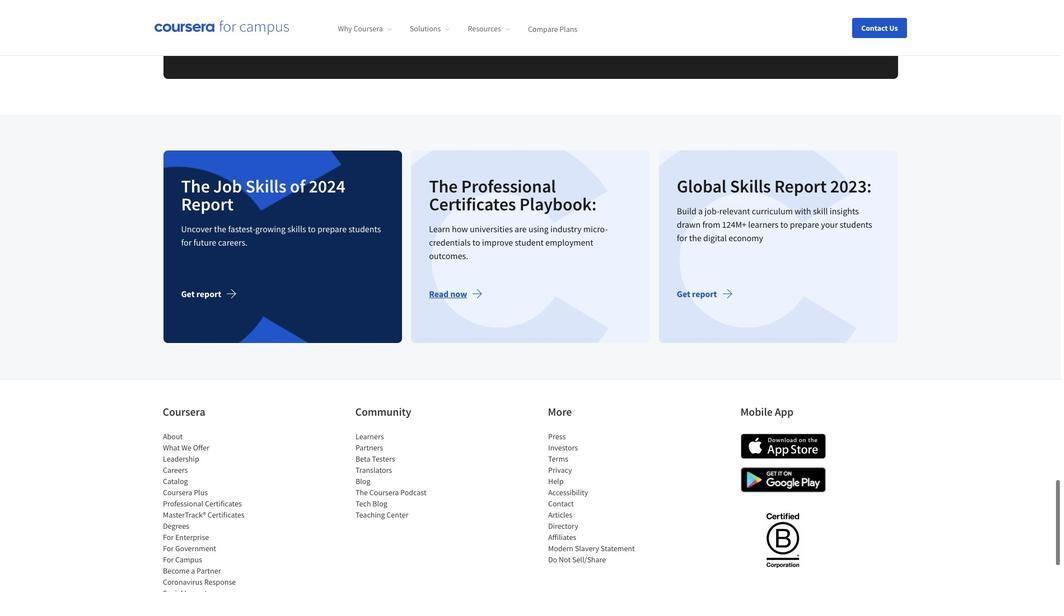 Task type: locate. For each thing, give the bounding box(es) containing it.
the coursera podcast link
[[355, 488, 426, 498]]

1 horizontal spatial professional
[[461, 175, 556, 198]]

1 skills from the left
[[246, 175, 287, 198]]

learners partners beta testers translators blog the coursera podcast tech blog teaching center
[[355, 432, 426, 520]]

of
[[290, 175, 305, 198]]

the up careers.
[[214, 223, 226, 235]]

slavery
[[575, 544, 599, 554]]

prepare inside "uncover the fastest-growing skills to prepare students for future careers."
[[318, 223, 347, 235]]

1 horizontal spatial list
[[355, 431, 451, 521]]

1 horizontal spatial students
[[840, 219, 873, 230]]

the inside build a job-relevant curriculum with skill insights drawn from 124m+ learners to prepare your students for the digital economy
[[690, 232, 702, 244]]

help
[[548, 477, 564, 487]]

the inside the professional certificates playbook:
[[429, 175, 458, 198]]

employment
[[546, 237, 594, 248]]

using
[[529, 223, 549, 235]]

certificates up the 'mastertrack® certificates' link
[[205, 499, 242, 509]]

to inside "uncover the fastest-growing skills to prepare students for future careers."
[[308, 223, 316, 235]]

1 vertical spatial contact
[[548, 499, 574, 509]]

plus
[[194, 488, 208, 498]]

coursera up tech blog link
[[369, 488, 399, 498]]

blog up the teaching center link
[[372, 499, 387, 509]]

0 vertical spatial professional
[[461, 175, 556, 198]]

investors link
[[548, 443, 578, 453]]

0 horizontal spatial get
[[181, 288, 195, 300]]

for down the degrees
[[163, 533, 173, 543]]

translators link
[[355, 465, 392, 475]]

read now
[[429, 288, 467, 300]]

read
[[429, 288, 449, 300]]

build
[[677, 205, 697, 217]]

1 horizontal spatial get report button
[[677, 281, 742, 307]]

0 vertical spatial certificates
[[429, 193, 516, 216]]

a down campus
[[191, 566, 195, 576]]

for down drawn
[[677, 232, 688, 244]]

list for community
[[355, 431, 451, 521]]

1 horizontal spatial for
[[677, 232, 688, 244]]

to down curriculum on the top right of page
[[781, 219, 789, 230]]

students inside "uncover the fastest-growing skills to prepare students for future careers."
[[349, 223, 381, 235]]

get for global skills report 2023:
[[677, 288, 691, 300]]

1 horizontal spatial to
[[473, 237, 480, 248]]

1 horizontal spatial report
[[692, 288, 717, 300]]

campus
[[175, 555, 202, 565]]

2 horizontal spatial list
[[548, 431, 643, 566]]

1 horizontal spatial get report
[[677, 288, 717, 300]]

0 horizontal spatial list
[[163, 431, 258, 593]]

future
[[194, 237, 216, 248]]

do not sell/share link
[[548, 555, 606, 565]]

terms link
[[548, 454, 568, 464]]

economy
[[729, 232, 764, 244]]

coursera inside learners partners beta testers translators blog the coursera podcast tech blog teaching center
[[369, 488, 399, 498]]

to down universities
[[473, 237, 480, 248]]

compare
[[528, 24, 558, 34]]

list containing learners
[[355, 431, 451, 521]]

help link
[[548, 477, 564, 487]]

skills left of
[[246, 175, 287, 198]]

skills inside the job skills of 2024 report
[[246, 175, 287, 198]]

0 horizontal spatial prepare
[[318, 223, 347, 235]]

student
[[515, 237, 544, 248]]

2 report from the left
[[692, 288, 717, 300]]

solutions
[[410, 24, 441, 34]]

the up learn
[[429, 175, 458, 198]]

3 for from the top
[[163, 555, 173, 565]]

1 get from the left
[[181, 288, 195, 300]]

blog down translators
[[355, 477, 370, 487]]

universities
[[470, 223, 513, 235]]

professional certificates link
[[163, 499, 242, 509]]

1 horizontal spatial skills
[[730, 175, 771, 198]]

1 vertical spatial a
[[191, 566, 195, 576]]

certificates down professional certificates link
[[207, 510, 244, 520]]

0 horizontal spatial to
[[308, 223, 316, 235]]

directory link
[[548, 521, 578, 532]]

logo of certified b corporation image
[[760, 507, 806, 574]]

accessibility
[[548, 488, 588, 498]]

teaching
[[355, 510, 385, 520]]

0 vertical spatial blog
[[355, 477, 370, 487]]

podcast
[[400, 488, 426, 498]]

0 horizontal spatial the
[[214, 223, 226, 235]]

degrees link
[[163, 521, 189, 532]]

teaching center link
[[355, 510, 408, 520]]

1 horizontal spatial a
[[699, 205, 703, 217]]

download on the app store image
[[741, 434, 826, 459]]

about link
[[163, 432, 183, 442]]

2 get report from the left
[[677, 288, 717, 300]]

students inside build a job-relevant curriculum with skill insights drawn from 124m+ learners to prepare your students for the digital economy
[[840, 219, 873, 230]]

coursera up about on the left of page
[[163, 405, 205, 419]]

list item
[[163, 588, 258, 593]]

certificates up the how
[[429, 193, 516, 216]]

skills up "relevant"
[[730, 175, 771, 198]]

read now button
[[429, 281, 492, 307]]

coursera down catalog
[[163, 488, 192, 498]]

learners link
[[355, 432, 384, 442]]

124m+
[[722, 219, 747, 230]]

the left job
[[181, 175, 210, 198]]

prepare right skills
[[318, 223, 347, 235]]

0 horizontal spatial get report button
[[181, 281, 246, 307]]

list
[[163, 431, 258, 593], [355, 431, 451, 521], [548, 431, 643, 566]]

for up become
[[163, 555, 173, 565]]

prepare
[[790, 219, 820, 230], [318, 223, 347, 235]]

0 horizontal spatial a
[[191, 566, 195, 576]]

2 vertical spatial certificates
[[207, 510, 244, 520]]

2 list from the left
[[355, 431, 451, 521]]

with
[[795, 205, 812, 217]]

1 horizontal spatial contact
[[862, 23, 888, 33]]

the down drawn
[[690, 232, 702, 244]]

0 vertical spatial contact
[[862, 23, 888, 33]]

partner
[[196, 566, 221, 576]]

1 vertical spatial certificates
[[205, 499, 242, 509]]

report
[[775, 175, 827, 198], [181, 193, 234, 216]]

0 horizontal spatial for
[[181, 237, 192, 248]]

fastest-
[[228, 223, 255, 235]]

the down blog link
[[355, 488, 368, 498]]

for inside build a job-relevant curriculum with skill insights drawn from 124m+ learners to prepare your students for the digital economy
[[677, 232, 688, 244]]

the professional certificates playbook:
[[429, 175, 597, 216]]

the for the professional certificates playbook:
[[429, 175, 458, 198]]

get report button
[[181, 281, 246, 307], [677, 281, 742, 307]]

resources
[[468, 24, 501, 34]]

a
[[699, 205, 703, 217], [191, 566, 195, 576]]

get it on google play image
[[741, 468, 826, 493]]

careers link
[[163, 465, 188, 475]]

list containing press
[[548, 431, 643, 566]]

the inside the job skills of 2024 report
[[181, 175, 210, 198]]

relevant
[[720, 205, 751, 217]]

1 report from the left
[[196, 288, 221, 300]]

0 horizontal spatial contact
[[548, 499, 574, 509]]

affiliates link
[[548, 533, 576, 543]]

beta testers link
[[355, 454, 395, 464]]

catalog
[[163, 477, 188, 487]]

build a job-relevant curriculum with skill insights drawn from 124m+ learners to prepare your students for the digital economy
[[677, 205, 873, 244]]

now
[[451, 288, 467, 300]]

skills
[[246, 175, 287, 198], [730, 175, 771, 198]]

contact left us
[[862, 23, 888, 33]]

0 horizontal spatial get report
[[181, 288, 221, 300]]

prepare down with
[[790, 219, 820, 230]]

professional up are
[[461, 175, 556, 198]]

skills
[[288, 223, 306, 235]]

1 get report button from the left
[[181, 281, 246, 307]]

become a partner link
[[163, 566, 221, 576]]

get report button for the job skills of 2024 report
[[181, 281, 246, 307]]

1 horizontal spatial get
[[677, 288, 691, 300]]

sell/share
[[572, 555, 606, 565]]

a left job-
[[699, 205, 703, 217]]

learn how universities are using industry micro- credentials to improve student employment outcomes.
[[429, 223, 608, 261]]

for government link
[[163, 544, 216, 554]]

center
[[386, 510, 408, 520]]

1 for from the top
[[163, 533, 173, 543]]

1 vertical spatial professional
[[163, 499, 203, 509]]

1 horizontal spatial the
[[355, 488, 368, 498]]

2 get report button from the left
[[677, 281, 742, 307]]

playbook:
[[520, 193, 597, 216]]

0 horizontal spatial report
[[196, 288, 221, 300]]

modern
[[548, 544, 573, 554]]

1 list from the left
[[163, 431, 258, 593]]

1 vertical spatial for
[[163, 544, 173, 554]]

for up the for campus link on the left bottom of the page
[[163, 544, 173, 554]]

get report
[[181, 288, 221, 300], [677, 288, 717, 300]]

for inside "uncover the fastest-growing skills to prepare students for future careers."
[[181, 237, 192, 248]]

careers
[[163, 465, 188, 475]]

2024
[[309, 175, 346, 198]]

professional up the mastertrack®
[[163, 499, 203, 509]]

1 get report from the left
[[181, 288, 221, 300]]

to right skills
[[308, 223, 316, 235]]

why
[[338, 24, 352, 34]]

professional inside about what we offer leadership careers catalog coursera plus professional certificates mastertrack® certificates degrees for enterprise for government for campus become a partner coronavirus response
[[163, 499, 203, 509]]

resources link
[[468, 24, 510, 34]]

more
[[548, 405, 572, 419]]

report up with
[[775, 175, 827, 198]]

1 vertical spatial blog
[[372, 499, 387, 509]]

2 vertical spatial for
[[163, 555, 173, 565]]

to
[[781, 219, 789, 230], [308, 223, 316, 235], [473, 237, 480, 248]]

0 horizontal spatial professional
[[163, 499, 203, 509]]

2 horizontal spatial to
[[781, 219, 789, 230]]

contact up articles link at the right of page
[[548, 499, 574, 509]]

contact
[[862, 23, 888, 33], [548, 499, 574, 509]]

mobile app
[[741, 405, 794, 419]]

coursera right why
[[354, 24, 383, 34]]

1 horizontal spatial prepare
[[790, 219, 820, 230]]

1 horizontal spatial the
[[690, 232, 702, 244]]

mastertrack® certificates link
[[163, 510, 244, 520]]

the inside "uncover the fastest-growing skills to prepare students for future careers."
[[214, 223, 226, 235]]

for down uncover
[[181, 237, 192, 248]]

curriculum
[[752, 205, 793, 217]]

0 horizontal spatial skills
[[246, 175, 287, 198]]

2 get from the left
[[677, 288, 691, 300]]

investors
[[548, 443, 578, 453]]

report for the job skills of 2024 report
[[196, 288, 221, 300]]

0 horizontal spatial the
[[181, 175, 210, 198]]

compare plans link
[[528, 24, 578, 34]]

list containing about
[[163, 431, 258, 593]]

the for the job skills of 2024 report
[[181, 175, 210, 198]]

0 horizontal spatial report
[[181, 193, 234, 216]]

0 vertical spatial a
[[699, 205, 703, 217]]

2 horizontal spatial the
[[429, 175, 458, 198]]

for
[[677, 232, 688, 244], [181, 237, 192, 248]]

directory
[[548, 521, 578, 532]]

report up uncover
[[181, 193, 234, 216]]

0 vertical spatial for
[[163, 533, 173, 543]]

0 horizontal spatial students
[[349, 223, 381, 235]]

3 list from the left
[[548, 431, 643, 566]]



Task type: vqa. For each thing, say whether or not it's contained in the screenshot.
1st Get
yes



Task type: describe. For each thing, give the bounding box(es) containing it.
translators
[[355, 465, 392, 475]]

coursera inside about what we offer leadership careers catalog coursera plus professional certificates mastertrack® certificates degrees for enterprise for government for campus become a partner coronavirus response
[[163, 488, 192, 498]]

contact inside button
[[862, 23, 888, 33]]

1 horizontal spatial report
[[775, 175, 827, 198]]

what
[[163, 443, 180, 453]]

global skills report 2023:
[[677, 175, 872, 198]]

job-
[[705, 205, 720, 217]]

contact link
[[548, 499, 574, 509]]

report for global skills report 2023:
[[692, 288, 717, 300]]

improve
[[482, 237, 513, 248]]

coronavirus response link
[[163, 577, 236, 588]]

leadership link
[[163, 454, 199, 464]]

articles
[[548, 510, 573, 520]]

to inside build a job-relevant curriculum with skill insights drawn from 124m+ learners to prepare your students for the digital economy
[[781, 219, 789, 230]]

contact inside press investors terms privacy help accessibility contact articles directory affiliates modern slavery statement do not sell/share
[[548, 499, 574, 509]]

we
[[181, 443, 191, 453]]

how
[[452, 223, 468, 235]]

leadership
[[163, 454, 199, 464]]

outcomes.
[[429, 250, 468, 261]]

about
[[163, 432, 183, 442]]

catalog link
[[163, 477, 188, 487]]

to inside learn how universities are using industry micro- credentials to improve student employment outcomes.
[[473, 237, 480, 248]]

about what we offer leadership careers catalog coursera plus professional certificates mastertrack® certificates degrees for enterprise for government for campus become a partner coronavirus response
[[163, 432, 244, 588]]

app
[[775, 405, 794, 419]]

2 for from the top
[[163, 544, 173, 554]]

global
[[677, 175, 727, 198]]

mastertrack®
[[163, 510, 206, 520]]

modern slavery statement link
[[548, 544, 635, 554]]

accessibility link
[[548, 488, 588, 498]]

get for the job skills of 2024 report
[[181, 288, 195, 300]]

terms
[[548, 454, 568, 464]]

report inside the job skills of 2024 report
[[181, 193, 234, 216]]

list for coursera
[[163, 431, 258, 593]]

community
[[355, 405, 411, 419]]

privacy link
[[548, 465, 572, 475]]

degrees
[[163, 521, 189, 532]]

blog link
[[355, 477, 370, 487]]

drawn
[[677, 219, 701, 230]]

privacy
[[548, 465, 572, 475]]

get report for the job skills of 2024 report
[[181, 288, 221, 300]]

beta
[[355, 454, 370, 464]]

what we offer link
[[163, 443, 209, 453]]

the inside learners partners beta testers translators blog the coursera podcast tech blog teaching center
[[355, 488, 368, 498]]

2023:
[[831, 175, 872, 198]]

1 horizontal spatial blog
[[372, 499, 387, 509]]

coronavirus
[[163, 577, 202, 588]]

digital
[[704, 232, 727, 244]]

learners
[[749, 219, 779, 230]]

skill
[[813, 205, 828, 217]]

contact us button
[[853, 18, 907, 38]]

statement
[[601, 544, 635, 554]]

why coursera
[[338, 24, 383, 34]]

micro-
[[584, 223, 608, 235]]

get report button for global skills report 2023:
[[677, 281, 742, 307]]

a inside about what we offer leadership careers catalog coursera plus professional certificates mastertrack® certificates degrees for enterprise for government for campus become a partner coronavirus response
[[191, 566, 195, 576]]

list for more
[[548, 431, 643, 566]]

uncover the fastest-growing skills to prepare students for future careers.
[[181, 223, 381, 248]]

prepare inside build a job-relevant curriculum with skill insights drawn from 124m+ learners to prepare your students for the digital economy
[[790, 219, 820, 230]]

certificates inside the professional certificates playbook:
[[429, 193, 516, 216]]

coursera for campus image
[[154, 20, 289, 35]]

learners
[[355, 432, 384, 442]]

professional inside the professional certificates playbook:
[[461, 175, 556, 198]]

job
[[213, 175, 242, 198]]

articles link
[[548, 510, 573, 520]]

affiliates
[[548, 533, 576, 543]]

tech
[[355, 499, 371, 509]]

growing
[[255, 223, 286, 235]]

tech blog link
[[355, 499, 387, 509]]

for campus link
[[163, 555, 202, 565]]

plans
[[560, 24, 578, 34]]

coursera plus link
[[163, 488, 208, 498]]

us
[[890, 23, 898, 33]]

testers
[[372, 454, 395, 464]]

partners link
[[355, 443, 383, 453]]

from
[[703, 219, 721, 230]]

a inside build a job-relevant curriculum with skill insights drawn from 124m+ learners to prepare your students for the digital economy
[[699, 205, 703, 217]]

press link
[[548, 432, 566, 442]]

0 horizontal spatial blog
[[355, 477, 370, 487]]

credentials
[[429, 237, 471, 248]]

not
[[559, 555, 571, 565]]

learn
[[429, 223, 450, 235]]

industry
[[551, 223, 582, 235]]

solutions link
[[410, 24, 450, 34]]

press investors terms privacy help accessibility contact articles directory affiliates modern slavery statement do not sell/share
[[548, 432, 635, 565]]

become
[[163, 566, 189, 576]]

2 skills from the left
[[730, 175, 771, 198]]

compare plans
[[528, 24, 578, 34]]

careers.
[[218, 237, 248, 248]]

get report for global skills report 2023:
[[677, 288, 717, 300]]

uncover
[[181, 223, 212, 235]]

press
[[548, 432, 566, 442]]



